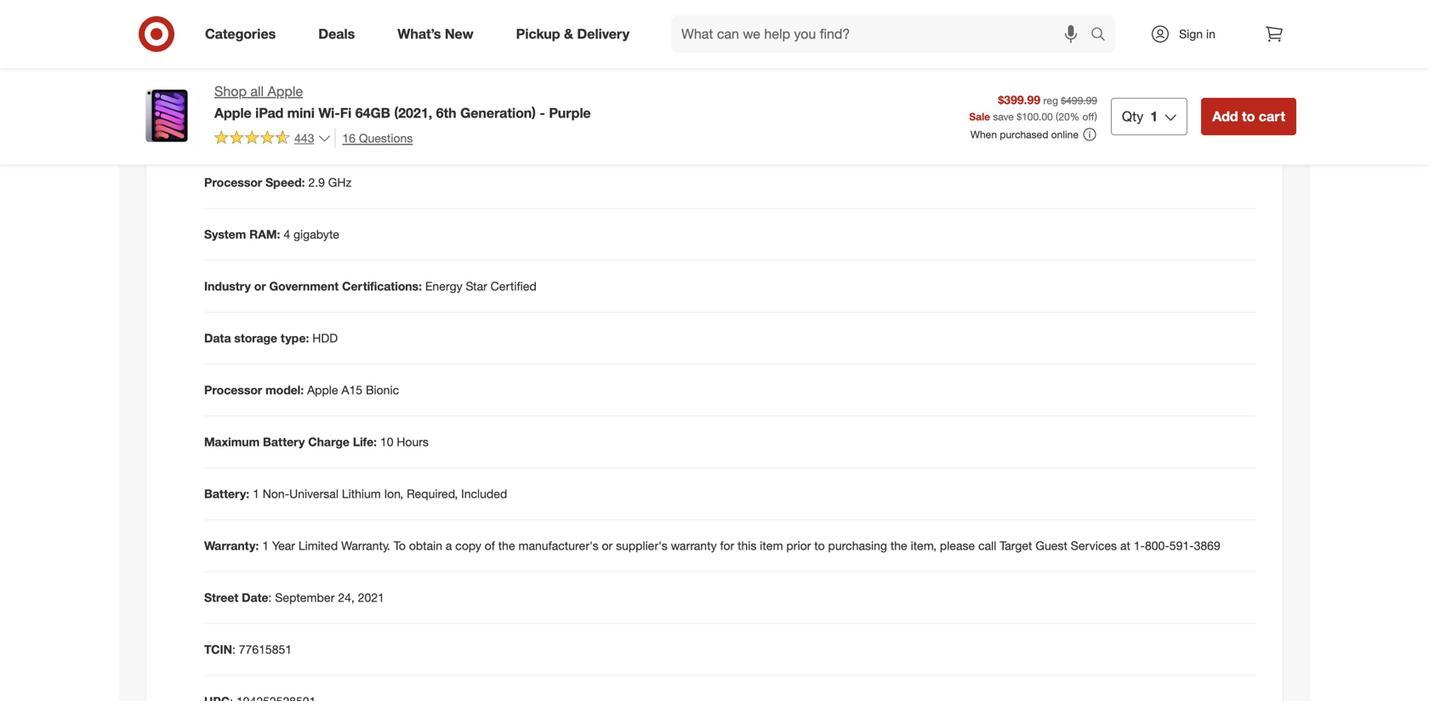 Task type: describe. For each thing, give the bounding box(es) containing it.
system ram: 4 gigabyte
[[204, 227, 340, 242]]

storage
[[234, 19, 279, 34]]

77615851
[[239, 642, 292, 657]]

tcin : 77615851
[[204, 642, 292, 657]]

industry
[[204, 279, 251, 294]]

sign in
[[1180, 26, 1216, 41]]

to
[[394, 538, 406, 553]]

storage
[[234, 331, 277, 346]]

questions
[[359, 131, 413, 145]]

online
[[1052, 128, 1079, 141]]

(ieee
[[367, 71, 395, 86]]

life:
[[353, 434, 377, 449]]

qty 1
[[1122, 108, 1158, 125]]

$399.99
[[999, 92, 1041, 107]]

0 vertical spatial fi
[[345, 71, 354, 86]]

guest
[[1036, 538, 1068, 553]]

at
[[1121, 538, 1131, 553]]

warranty:
[[204, 538, 259, 553]]

ion,
[[384, 486, 404, 501]]

what's new link
[[383, 15, 495, 53]]

speed:
[[266, 175, 305, 190]]

maximum
[[204, 434, 260, 449]]

a15
[[342, 383, 363, 397]]

certified
[[491, 279, 537, 294]]

required,
[[407, 486, 458, 501]]

this
[[738, 538, 757, 553]]

shop
[[214, 83, 247, 100]]

(2021,
[[394, 105, 432, 121]]

manufacturer's
[[519, 538, 599, 553]]

$499.99
[[1062, 94, 1098, 107]]

universal
[[289, 486, 339, 501]]

battery: 1 non-universal lithium ion, required, included
[[204, 486, 508, 501]]

in
[[1207, 26, 1216, 41]]

shop all apple apple ipad mini wi-fi 64gb (2021, 6th generation) - purple
[[214, 83, 591, 121]]

443 link
[[214, 128, 331, 149]]

1-
[[1134, 538, 1146, 553]]

16 questions link
[[335, 128, 413, 148]]

add
[[1213, 108, 1239, 125]]

processor model: apple a15 bionic
[[204, 383, 399, 397]]

data storage type: hdd
[[204, 331, 338, 346]]

save
[[993, 110, 1014, 123]]

supplier's
[[616, 538, 668, 553]]

purple
[[549, 105, 591, 121]]

ram:
[[249, 227, 280, 242]]

non-
[[263, 486, 289, 501]]

64gb inside shop all apple apple ipad mini wi-fi 64gb (2021, 6th generation) - purple
[[355, 105, 391, 121]]

10
[[380, 434, 394, 449]]

3869
[[1195, 538, 1221, 553]]

1 the from the left
[[499, 538, 515, 553]]

battery:
[[204, 486, 250, 501]]

new
[[445, 26, 474, 42]]

target
[[1000, 538, 1033, 553]]

a
[[446, 538, 452, 553]]

1 for qty
[[1151, 108, 1158, 125]]

-
[[540, 105, 545, 121]]

please
[[940, 538, 975, 553]]

0 vertical spatial wi-
[[327, 71, 345, 86]]

warranty
[[671, 538, 717, 553]]

100.00
[[1022, 110, 1053, 123]]

capacity:
[[282, 19, 336, 34]]

1 vertical spatial or
[[602, 538, 613, 553]]

pickup & delivery
[[516, 26, 630, 42]]

for
[[720, 538, 735, 553]]

16 questions
[[342, 131, 413, 145]]

of
[[485, 538, 495, 553]]

$399.99 reg $499.99 sale save $ 100.00 ( 20 % off )
[[970, 92, 1098, 123]]

wi- inside shop all apple apple ipad mini wi-fi 64gb (2021, 6th generation) - purple
[[319, 105, 340, 121]]

add to cart button
[[1202, 98, 1297, 135]]

1 horizontal spatial :
[[269, 590, 272, 605]]

categories link
[[191, 15, 297, 53]]

reg
[[1044, 94, 1059, 107]]

item
[[760, 538, 783, 553]]

lithium
[[342, 486, 381, 501]]

off
[[1083, 110, 1095, 123]]

search button
[[1083, 15, 1124, 56]]

800-
[[1146, 538, 1170, 553]]

mini
[[287, 105, 315, 121]]

industry or government certifications: energy star certified
[[204, 279, 537, 294]]



Task type: vqa. For each thing, say whether or not it's contained in the screenshot.


Task type: locate. For each thing, give the bounding box(es) containing it.
fi up the 16
[[340, 105, 352, 121]]

1 vertical spatial data
[[204, 331, 231, 346]]

year
[[272, 538, 295, 553]]

fi
[[345, 71, 354, 86], [340, 105, 352, 121]]

tcin
[[204, 642, 232, 657]]

wi- up inches
[[319, 105, 340, 121]]

0 horizontal spatial apple
[[214, 105, 252, 121]]

1 right qty
[[1151, 108, 1158, 125]]

1 horizontal spatial or
[[602, 538, 613, 553]]

processor left model:
[[204, 383, 262, 397]]

ghz
[[328, 175, 352, 190]]

2 the from the left
[[891, 538, 908, 553]]

1 vertical spatial :
[[232, 642, 236, 657]]

20
[[1059, 110, 1070, 123]]

item,
[[911, 538, 937, 553]]

the left item,
[[891, 538, 908, 553]]

What can we help you find? suggestions appear below search field
[[672, 15, 1095, 53]]

%
[[1070, 110, 1080, 123]]

fi inside shop all apple apple ipad mini wi-fi 64gb (2021, 6th generation) - purple
[[340, 105, 352, 121]]

apple for model:
[[307, 383, 338, 397]]

)
[[1095, 110, 1098, 123]]

6th
[[436, 105, 457, 121]]

apple up mini on the top left of page
[[268, 83, 303, 100]]

delivery
[[577, 26, 630, 42]]

1 horizontal spatial apple
[[268, 83, 303, 100]]

1 data from the top
[[204, 19, 231, 34]]

or
[[254, 279, 266, 294], [602, 538, 613, 553]]

591-
[[1170, 538, 1195, 553]]

to inside button
[[1243, 108, 1256, 125]]

2 vertical spatial 1
[[262, 538, 269, 553]]

size:
[[247, 123, 274, 138]]

: left 77615851 in the bottom left of the page
[[232, 642, 236, 657]]

1 vertical spatial 1
[[253, 486, 259, 501]]

processor left speed:
[[204, 175, 262, 190]]

0 vertical spatial data
[[204, 19, 231, 34]]

0 horizontal spatial to
[[815, 538, 825, 553]]

ipad
[[255, 105, 284, 121]]

$
[[1017, 110, 1022, 123]]

16
[[342, 131, 356, 145]]

: left the september
[[269, 590, 272, 605]]

gigabyte
[[294, 227, 340, 242]]

processor for processor speed: 2.9 ghz
[[204, 175, 262, 190]]

warranty.
[[341, 538, 390, 553]]

street
[[204, 590, 239, 605]]

0 horizontal spatial :
[[232, 642, 236, 657]]

1 left the year
[[262, 538, 269, 553]]

0 vertical spatial 1
[[1151, 108, 1158, 125]]

to right add
[[1243, 108, 1256, 125]]

2 processor from the top
[[204, 383, 262, 397]]

apple
[[268, 83, 303, 100], [214, 105, 252, 121], [307, 383, 338, 397]]

1 horizontal spatial the
[[891, 538, 908, 553]]

to
[[1243, 108, 1256, 125], [815, 538, 825, 553]]

the right of
[[499, 538, 515, 553]]

0 horizontal spatial or
[[254, 279, 266, 294]]

model:
[[266, 383, 304, 397]]

processor speed: 2.9 ghz
[[204, 175, 352, 190]]

street date : september 24, 2021
[[204, 590, 385, 605]]

star
[[466, 279, 487, 294]]

1 vertical spatial processor
[[204, 383, 262, 397]]

image of apple ipad mini wi-fi 64gb (2021, 6th generation) - purple image
[[133, 82, 201, 150]]

qty
[[1122, 108, 1144, 125]]

prior
[[787, 538, 811, 553]]

search
[[1083, 27, 1124, 44]]

0 horizontal spatial the
[[499, 538, 515, 553]]

inches
[[298, 123, 333, 138]]

processor
[[204, 175, 262, 190], [204, 383, 262, 397]]

64gb right capacity:
[[339, 19, 369, 34]]

1 horizontal spatial 1
[[262, 538, 269, 553]]

apple up screen
[[214, 105, 252, 121]]

1 for warranty:
[[262, 538, 269, 553]]

2 horizontal spatial apple
[[307, 383, 338, 397]]

wireless
[[204, 71, 252, 86]]

the
[[499, 538, 515, 553], [891, 538, 908, 553]]

when
[[971, 128, 997, 141]]

certifications:
[[342, 279, 422, 294]]

to right the "prior"
[[815, 538, 825, 553]]

802.11ax)
[[399, 71, 451, 86]]

2 data from the top
[[204, 331, 231, 346]]

0 vertical spatial apple
[[268, 83, 303, 100]]

0 vertical spatial :
[[269, 590, 272, 605]]

or right industry
[[254, 279, 266, 294]]

charge
[[308, 434, 350, 449]]

&
[[564, 26, 574, 42]]

sign
[[1180, 26, 1203, 41]]

sign in link
[[1136, 15, 1243, 53]]

1 for battery:
[[253, 486, 259, 501]]

data
[[204, 19, 231, 34], [204, 331, 231, 346]]

apple left "a15"
[[307, 383, 338, 397]]

8.3
[[278, 123, 294, 138]]

2021
[[358, 590, 385, 605]]

1 vertical spatial fi
[[340, 105, 352, 121]]

data for data storage capacity: 64gb
[[204, 19, 231, 34]]

64gb up 16 questions link
[[355, 105, 391, 121]]

1 vertical spatial 64gb
[[355, 105, 391, 121]]

limited
[[299, 538, 338, 553]]

services
[[1071, 538, 1117, 553]]

screen
[[204, 123, 244, 138]]

technology:
[[256, 71, 323, 86]]

0 horizontal spatial 1
[[253, 486, 259, 501]]

data left storage at the top of the page
[[204, 19, 231, 34]]

apple for all
[[268, 83, 303, 100]]

0 vertical spatial processor
[[204, 175, 262, 190]]

maximum battery charge life: 10 hours
[[204, 434, 429, 449]]

1
[[1151, 108, 1158, 125], [253, 486, 259, 501], [262, 538, 269, 553]]

1 processor from the top
[[204, 175, 262, 190]]

0 vertical spatial to
[[1243, 108, 1256, 125]]

cart
[[1259, 108, 1286, 125]]

processor for processor model: apple a15 bionic
[[204, 383, 262, 397]]

add to cart
[[1213, 108, 1286, 125]]

generation)
[[460, 105, 536, 121]]

2 vertical spatial apple
[[307, 383, 338, 397]]

1 vertical spatial wi-
[[319, 105, 340, 121]]

24,
[[338, 590, 355, 605]]

wi- left the 6
[[327, 71, 345, 86]]

all
[[251, 83, 264, 100]]

4
[[284, 227, 290, 242]]

fi left the 6
[[345, 71, 354, 86]]

1 horizontal spatial to
[[1243, 108, 1256, 125]]

0 vertical spatial 64gb
[[339, 19, 369, 34]]

6
[[357, 71, 364, 86]]

government
[[269, 279, 339, 294]]

1 vertical spatial to
[[815, 538, 825, 553]]

or left supplier's
[[602, 538, 613, 553]]

data left storage
[[204, 331, 231, 346]]

0 vertical spatial or
[[254, 279, 266, 294]]

energy
[[425, 279, 463, 294]]

date
[[242, 590, 269, 605]]

bionic
[[366, 383, 399, 397]]

1 left non-
[[253, 486, 259, 501]]

when purchased online
[[971, 128, 1079, 141]]

sale
[[970, 110, 991, 123]]

1 vertical spatial apple
[[214, 105, 252, 121]]

battery
[[263, 434, 305, 449]]

copy
[[456, 538, 482, 553]]

2 horizontal spatial 1
[[1151, 108, 1158, 125]]

pickup
[[516, 26, 560, 42]]

deals link
[[304, 15, 376, 53]]

data for data storage type: hdd
[[204, 331, 231, 346]]

data storage capacity: 64gb
[[204, 19, 369, 34]]



